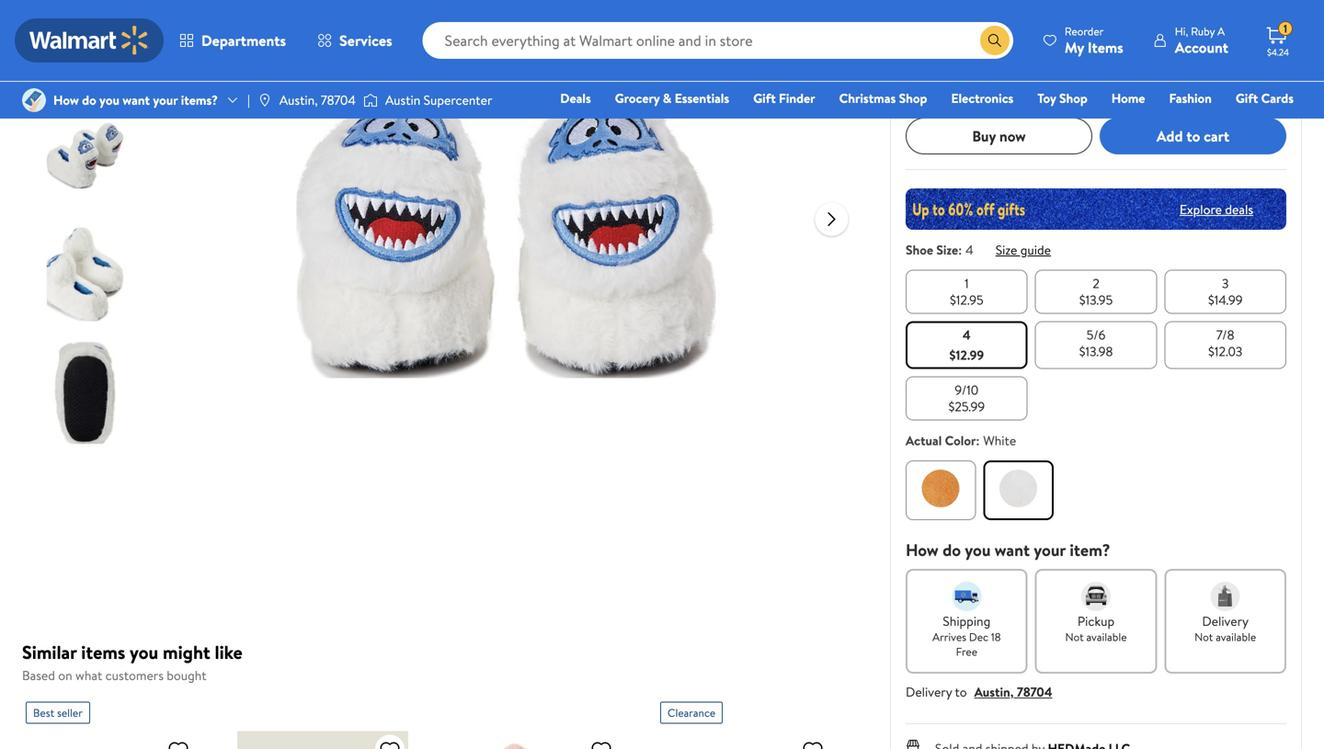 Task type: describe. For each thing, give the bounding box(es) containing it.
christmas
[[840, 89, 896, 107]]

up to sixty percent off deals. shop now. image
[[906, 189, 1287, 230]]

1 for 1
[[1284, 21, 1288, 37]]

add to favorites list, toddler girls boys home slippers winter indoor cartoon bunny slipper kids lightweight plush warm shoes for 2-11 years image
[[591, 739, 613, 750]]

how for how do you want your item?
[[906, 539, 939, 562]]

what
[[75, 667, 102, 685]]

when
[[933, 85, 959, 100]]

you for how do you want your items?
[[99, 91, 120, 109]]

account
[[1175, 37, 1229, 57]]

buy now
[[973, 126, 1026, 146]]

4 inside 4 $12.99
[[963, 326, 971, 344]]

9/10
[[955, 381, 979, 399]]

how do you want your item?
[[906, 539, 1111, 562]]

1 $12.95
[[950, 275, 984, 309]]

austin supercenter
[[385, 91, 493, 109]]

reorder my items
[[1065, 23, 1124, 57]]

dyfzdhu summer home slippers for children kids slippers cartoon soft sole slippers image
[[237, 732, 408, 750]]

christmas shop link
[[831, 88, 936, 108]]

walmart image
[[29, 26, 149, 55]]

services
[[340, 30, 392, 51]]

$12.99 inside shoe size list
[[950, 346, 985, 364]]

18
[[992, 630, 1001, 645]]

to for add
[[1187, 126, 1201, 146]]

home
[[1112, 89, 1146, 107]]

your for items?
[[153, 91, 178, 109]]

abominable snowman kids slippers image
[[212, 0, 801, 526]]

purchased
[[961, 85, 1010, 100]]

deals
[[1226, 200, 1254, 218]]

online
[[1013, 85, 1042, 100]]

legal information image
[[1046, 85, 1060, 99]]

$13.95
[[1080, 291, 1113, 309]]

debit
[[1184, 115, 1216, 133]]

a
[[1218, 23, 1226, 39]]

dec
[[970, 630, 989, 645]]

shoe size list
[[902, 266, 1291, 425]]

gift for finder
[[754, 89, 776, 107]]

$14.99
[[1209, 291, 1243, 309]]

items
[[81, 640, 125, 666]]

0 horizontal spatial 78704
[[321, 91, 356, 109]]

add to cart
[[1157, 126, 1230, 146]]

supercenter
[[424, 91, 493, 109]]

toddler girls boys home slippers winter indoor cartoon bunny slipper kids lightweight plush warm shoes for 2-11 years image
[[449, 732, 620, 750]]

clearance
[[668, 706, 716, 721]]

actual color list
[[902, 457, 1291, 524]]

finder
[[779, 89, 816, 107]]

delivery for to
[[906, 684, 953, 701]]

hi, ruby a account
[[1175, 23, 1229, 57]]

not for pickup
[[1066, 630, 1084, 645]]

gift cards registry
[[1083, 89, 1294, 133]]

similar
[[22, 640, 77, 666]]

like
[[215, 640, 243, 666]]

Walmart Site-Wide search field
[[423, 22, 1014, 59]]

tiana toddler girls slippers, sizes 5/6-11/12 image
[[26, 732, 197, 750]]

 image for austin, 78704
[[257, 93, 272, 108]]

pickup not available
[[1066, 613, 1127, 645]]

1 horizontal spatial austin,
[[975, 684, 1014, 701]]

gift for cards
[[1236, 89, 1259, 107]]

christmas shop
[[840, 89, 928, 107]]

$4.24
[[1268, 46, 1290, 58]]

add to favorites list, dyfzdhu summer home slippers for children kids slippers cartoon soft sole slippers image
[[379, 739, 401, 750]]

shipping arrives dec 18 free
[[933, 613, 1001, 660]]

austin, 78704
[[280, 91, 356, 109]]

gift cards link
[[1228, 88, 1303, 108]]

3 $14.99
[[1209, 275, 1243, 309]]

items
[[1088, 37, 1124, 57]]

arrives
[[933, 630, 967, 645]]

ruby
[[1192, 23, 1216, 39]]

Search search field
[[423, 22, 1014, 59]]

2
[[1093, 275, 1100, 293]]

available for delivery
[[1216, 630, 1257, 645]]

to for delivery
[[955, 684, 967, 701]]

5/6
[[1087, 326, 1106, 344]]

reorder
[[1065, 23, 1104, 39]]

intent image for delivery image
[[1211, 582, 1241, 612]]

not for delivery
[[1195, 630, 1214, 645]]

electronics
[[952, 89, 1014, 107]]

cards
[[1262, 89, 1294, 107]]

1 horizontal spatial 78704
[[1017, 684, 1053, 701]]

departments button
[[164, 18, 302, 63]]

color
[[945, 432, 976, 450]]

gift finder link
[[745, 88, 824, 108]]

want for items?
[[123, 91, 150, 109]]

guide
[[1021, 241, 1051, 259]]

intent image for shipping image
[[952, 582, 982, 612]]

how do you want your items?
[[53, 91, 218, 109]]

do for how do you want your items?
[[82, 91, 96, 109]]

9/10 $25.99
[[949, 381, 985, 416]]

austin, 78704 button
[[975, 684, 1053, 701]]

0 vertical spatial $12.99
[[906, 44, 975, 80]]

reviews
[[1002, 12, 1038, 28]]

girls boys home slippers suede warm dog house slippers for toddler winter indoor outdoor shoes character slippers little girls image
[[661, 732, 832, 750]]

$12.03
[[1209, 343, 1243, 361]]

grocery & essentials link
[[607, 88, 738, 108]]

(3.5)
[[965, 12, 986, 28]]

add to favorites list, girls boys home slippers suede warm dog house slippers for toddler winter indoor outdoor shoes character slippers little girls image
[[802, 739, 824, 750]]

toy shop
[[1038, 89, 1088, 107]]

2 size from the left
[[996, 241, 1018, 259]]

deals
[[561, 89, 591, 107]]

electronics link
[[943, 88, 1022, 108]]

|
[[247, 91, 250, 109]]

bought
[[167, 667, 207, 685]]

austin
[[385, 91, 421, 109]]

grocery
[[615, 89, 660, 107]]



Task type: locate. For each thing, give the bounding box(es) containing it.
your for item?
[[1034, 539, 1066, 562]]

0 vertical spatial austin,
[[280, 91, 318, 109]]

1 up $4.24
[[1284, 21, 1288, 37]]

0 vertical spatial do
[[82, 91, 96, 109]]

delivery to austin, 78704
[[906, 684, 1053, 701]]

0 vertical spatial 1
[[1284, 21, 1288, 37]]

2 horizontal spatial you
[[965, 539, 991, 562]]

 image for how do you want your items?
[[22, 88, 46, 112]]

1 horizontal spatial product group
[[661, 695, 832, 750]]

available down intent image for delivery
[[1216, 630, 1257, 645]]

fashion link
[[1161, 88, 1221, 108]]

1 horizontal spatial shop
[[1060, 89, 1088, 107]]

1 horizontal spatial your
[[1034, 539, 1066, 562]]

0 vertical spatial to
[[1187, 126, 1201, 146]]

1 size from the left
[[937, 241, 959, 259]]

1 horizontal spatial you
[[130, 640, 158, 666]]

78704
[[321, 91, 356, 109], [1017, 684, 1053, 701]]

delivery not available
[[1195, 613, 1257, 645]]

1 horizontal spatial how
[[906, 539, 939, 562]]

: left white
[[976, 432, 980, 450]]

departments
[[201, 30, 286, 51]]

toy shop link
[[1030, 88, 1096, 108]]

one debit link
[[1145, 114, 1224, 134]]

0 vertical spatial delivery
[[1203, 613, 1249, 631]]

1 horizontal spatial gift
[[1236, 89, 1259, 107]]

1 available from the left
[[1087, 630, 1127, 645]]

grocery & essentials
[[615, 89, 730, 107]]

similar items you might like based on what customers bought
[[22, 640, 243, 685]]

7/8
[[1217, 326, 1235, 344]]

(3.5) 15 reviews
[[965, 12, 1038, 28]]

4 up 1 $12.95
[[966, 241, 974, 259]]

1 vertical spatial want
[[995, 539, 1030, 562]]

seller
[[57, 706, 83, 721]]

explore deals
[[1180, 200, 1254, 218]]

gift
[[754, 89, 776, 107], [1236, 89, 1259, 107]]

you down walmart image
[[99, 91, 120, 109]]

0 horizontal spatial how
[[53, 91, 79, 109]]

shop left when
[[899, 89, 928, 107]]

0 horizontal spatial to
[[955, 684, 967, 701]]

: for color
[[976, 432, 980, 450]]

austin, right |
[[280, 91, 318, 109]]

walmart+
[[1240, 115, 1294, 133]]

abominable snowman kids slippers - image 1 of 4 image
[[31, 0, 139, 91]]

product group containing best seller
[[26, 695, 197, 750]]

size left 'guide' at the right top of the page
[[996, 241, 1018, 259]]

1 vertical spatial how
[[906, 539, 939, 562]]

4 down $12.95
[[963, 326, 971, 344]]

want left "items?"
[[123, 91, 150, 109]]

delivery
[[1203, 613, 1249, 631], [906, 684, 953, 701]]

size guide button
[[996, 241, 1051, 259]]

$25.99
[[949, 398, 985, 416]]

2 vertical spatial you
[[130, 640, 158, 666]]

your left item?
[[1034, 539, 1066, 562]]

delivery for not
[[1203, 613, 1249, 631]]

4
[[966, 241, 974, 259], [963, 326, 971, 344]]

1 product group from the left
[[26, 695, 197, 750]]

1 horizontal spatial delivery
[[1203, 613, 1249, 631]]

shop for toy shop
[[1060, 89, 1088, 107]]

 image right |
[[257, 93, 272, 108]]

your
[[153, 91, 178, 109], [1034, 539, 1066, 562]]

shop right toy
[[1060, 89, 1088, 107]]

0 horizontal spatial product group
[[26, 695, 197, 750]]

available down the intent image for pickup
[[1087, 630, 1127, 645]]

product group containing clearance
[[661, 695, 832, 750]]

$12.99 up 9/10
[[950, 346, 985, 364]]

how for how do you want your items?
[[53, 91, 79, 109]]

delivery down "arrives"
[[906, 684, 953, 701]]

0 vertical spatial :
[[959, 241, 962, 259]]

you inside the similar items you might like based on what customers bought
[[130, 640, 158, 666]]

1 vertical spatial austin,
[[975, 684, 1014, 701]]

my
[[1065, 37, 1085, 57]]

5/6 $13.98
[[1080, 326, 1113, 361]]

0 vertical spatial want
[[123, 91, 150, 109]]

2 $13.95
[[1080, 275, 1113, 309]]

how down walmart image
[[53, 91, 79, 109]]

how up "arrives"
[[906, 539, 939, 562]]

best seller
[[33, 706, 83, 721]]

do for how do you want your item?
[[943, 539, 961, 562]]

available for pickup
[[1087, 630, 1127, 645]]

 image
[[22, 88, 46, 112], [257, 93, 272, 108]]

 image
[[363, 91, 378, 109]]

shop
[[899, 89, 928, 107], [1060, 89, 1088, 107]]

1 vertical spatial you
[[965, 539, 991, 562]]

1 not from the left
[[1066, 630, 1084, 645]]

search icon image
[[988, 33, 1003, 48]]

you up customers
[[130, 640, 158, 666]]

next media item image
[[821, 208, 843, 230]]

1 vertical spatial your
[[1034, 539, 1066, 562]]

0 horizontal spatial size
[[937, 241, 959, 259]]

do down walmart image
[[82, 91, 96, 109]]

cart
[[1204, 126, 1230, 146]]

items?
[[181, 91, 218, 109]]

0 horizontal spatial delivery
[[906, 684, 953, 701]]

add to favorites list, tiana toddler girls slippers, sizes 5/6-11/12 image
[[167, 739, 190, 750]]

pickup
[[1078, 613, 1115, 631]]

1 vertical spatial do
[[943, 539, 961, 562]]

1 horizontal spatial want
[[995, 539, 1030, 562]]

how
[[53, 91, 79, 109], [906, 539, 939, 562]]

add to cart button
[[1100, 118, 1287, 155]]

15
[[990, 12, 1000, 28]]

buy now button
[[906, 118, 1093, 155]]

want for item?
[[995, 539, 1030, 562]]

customers
[[105, 667, 164, 685]]

$12.99
[[906, 44, 975, 80], [950, 346, 985, 364]]

0 horizontal spatial want
[[123, 91, 150, 109]]

hi,
[[1175, 23, 1189, 39]]

1 horizontal spatial  image
[[257, 93, 272, 108]]

$12.99 up when
[[906, 44, 975, 80]]

do up intent image for shipping
[[943, 539, 961, 562]]

1 vertical spatial delivery
[[906, 684, 953, 701]]

size right shoe
[[937, 241, 959, 259]]

0 horizontal spatial you
[[99, 91, 120, 109]]

you for how do you want your item?
[[965, 539, 991, 562]]

explore
[[1180, 200, 1223, 218]]

best
[[33, 706, 54, 721]]

1 vertical spatial to
[[955, 684, 967, 701]]

shoe size : 4
[[906, 241, 974, 259]]

0 vertical spatial 4
[[966, 241, 974, 259]]

2 product group from the left
[[661, 695, 832, 750]]

delivery inside delivery not available
[[1203, 613, 1249, 631]]

white
[[984, 432, 1017, 450]]

1 vertical spatial 4
[[963, 326, 971, 344]]

registry
[[1083, 115, 1129, 133]]

abominable snowman kids slippers - image 4 of 4 image
[[31, 339, 139, 447]]

essentials
[[675, 89, 730, 107]]

0 vertical spatial you
[[99, 91, 120, 109]]

price
[[906, 85, 931, 100]]

available inside delivery not available
[[1216, 630, 1257, 645]]

not down intent image for delivery
[[1195, 630, 1214, 645]]

1 horizontal spatial to
[[1187, 126, 1201, 146]]

shop for christmas shop
[[899, 89, 928, 107]]

3
[[1223, 275, 1229, 293]]

you
[[99, 91, 120, 109], [965, 539, 991, 562], [130, 640, 158, 666]]

fashion
[[1170, 89, 1212, 107]]

0 horizontal spatial not
[[1066, 630, 1084, 645]]

want
[[123, 91, 150, 109], [995, 539, 1030, 562]]

now
[[1000, 126, 1026, 146]]

product group
[[26, 695, 197, 750], [661, 695, 832, 750]]

to inside button
[[1187, 126, 1201, 146]]

1 inside 1 $12.95
[[965, 275, 969, 293]]

1 vertical spatial $12.99
[[950, 346, 985, 364]]

registry link
[[1074, 114, 1138, 134]]

2 not from the left
[[1195, 630, 1214, 645]]

0 horizontal spatial gift
[[754, 89, 776, 107]]

delivery down intent image for delivery
[[1203, 613, 1249, 631]]

1 horizontal spatial do
[[943, 539, 961, 562]]

1 horizontal spatial :
[[976, 432, 980, 450]]

you up intent image for shipping
[[965, 539, 991, 562]]

price when purchased online
[[906, 85, 1042, 100]]

not down the intent image for pickup
[[1066, 630, 1084, 645]]

1 for 1 $12.95
[[965, 275, 969, 293]]

add
[[1157, 126, 1184, 146]]

: for size
[[959, 241, 962, 259]]

actual
[[906, 432, 942, 450]]

2 shop from the left
[[1060, 89, 1088, 107]]

shoe
[[906, 241, 934, 259]]

available
[[1087, 630, 1127, 645], [1216, 630, 1257, 645]]

gift left finder
[[754, 89, 776, 107]]

1 horizontal spatial available
[[1216, 630, 1257, 645]]

7/8 $12.03
[[1209, 326, 1243, 361]]

0 vertical spatial how
[[53, 91, 79, 109]]

might
[[163, 640, 210, 666]]

explore deals link
[[1173, 193, 1261, 226]]

1 horizontal spatial 1
[[1284, 21, 1288, 37]]

do
[[82, 91, 96, 109], [943, 539, 961, 562]]

shipping
[[943, 613, 991, 631]]

one
[[1153, 115, 1181, 133]]

0 horizontal spatial austin,
[[280, 91, 318, 109]]

$13.98
[[1080, 343, 1113, 361]]

available inside 'pickup not available'
[[1087, 630, 1127, 645]]

0 vertical spatial your
[[153, 91, 178, 109]]

4 $12.99
[[950, 326, 985, 364]]

actual color : white
[[906, 432, 1017, 450]]

you for similar items you might like based on what customers bought
[[130, 640, 158, 666]]

gift left cards
[[1236, 89, 1259, 107]]

one debit
[[1153, 115, 1216, 133]]

toy
[[1038, 89, 1057, 107]]

austin,
[[280, 91, 318, 109], [975, 684, 1014, 701]]

gift finder
[[754, 89, 816, 107]]

0 vertical spatial 78704
[[321, 91, 356, 109]]

0 horizontal spatial do
[[82, 91, 96, 109]]

$12.95
[[950, 291, 984, 309]]

0 horizontal spatial your
[[153, 91, 178, 109]]

based
[[22, 667, 55, 685]]

0 horizontal spatial 1
[[965, 275, 969, 293]]

on
[[58, 667, 72, 685]]

1 down shoe size : 4
[[965, 275, 969, 293]]

1 shop from the left
[[899, 89, 928, 107]]

home link
[[1104, 88, 1154, 108]]

 image down walmart image
[[22, 88, 46, 112]]

want left item?
[[995, 539, 1030, 562]]

your left "items?"
[[153, 91, 178, 109]]

: right shoe
[[959, 241, 962, 259]]

1 vertical spatial 78704
[[1017, 684, 1053, 701]]

0 horizontal spatial :
[[959, 241, 962, 259]]

austin, down free
[[975, 684, 1014, 701]]

0 horizontal spatial shop
[[899, 89, 928, 107]]

1 horizontal spatial size
[[996, 241, 1018, 259]]

1 vertical spatial 1
[[965, 275, 969, 293]]

0 horizontal spatial  image
[[22, 88, 46, 112]]

buy
[[973, 126, 996, 146]]

1 horizontal spatial not
[[1195, 630, 1214, 645]]

not inside delivery not available
[[1195, 630, 1214, 645]]

size guide
[[996, 241, 1051, 259]]

gift inside gift cards registry
[[1236, 89, 1259, 107]]

1 vertical spatial :
[[976, 432, 980, 450]]

2 gift from the left
[[1236, 89, 1259, 107]]

1 gift from the left
[[754, 89, 776, 107]]

not inside 'pickup not available'
[[1066, 630, 1084, 645]]

abominable snowman kids slippers - image 2 of 4 image
[[31, 102, 139, 210]]

abominable snowman kids slippers - image 3 of 4 image
[[31, 221, 139, 328]]

intent image for pickup image
[[1082, 582, 1111, 612]]

0 horizontal spatial available
[[1087, 630, 1127, 645]]

2 available from the left
[[1216, 630, 1257, 645]]



Task type: vqa. For each thing, say whether or not it's contained in the screenshot.
$13.98
yes



